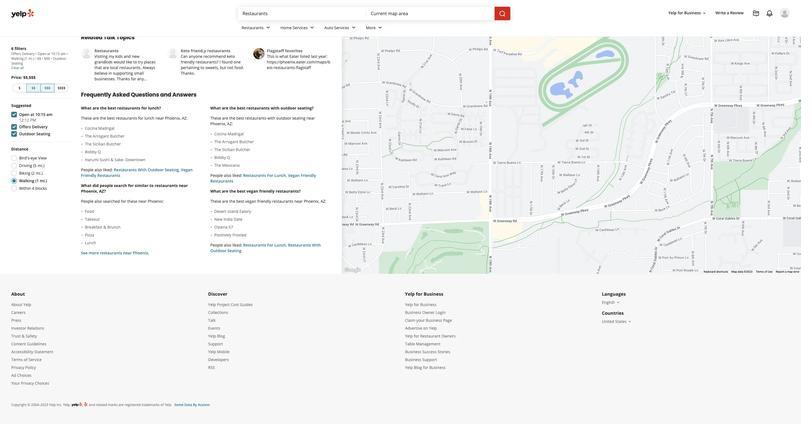 Task type: describe. For each thing, give the bounding box(es) containing it.
vegan friendly restaurants link for for
[[210, 173, 316, 184]]

filters
[[15, 46, 26, 51]]

restaurants down the what are the best restaurants for lunch?
[[116, 116, 137, 121]]

business success stories link
[[405, 350, 451, 355]]

projects image
[[753, 10, 760, 17]]

near left phoenix.
[[123, 251, 132, 256]]

eye
[[31, 156, 37, 161]]

friendly for these
[[257, 199, 271, 204]]

Near text field
[[371, 10, 490, 17]]

stories
[[438, 350, 451, 355]]

phoenix, inside these are the best restaurants with outdoor seating near phoenix, az:
[[210, 121, 226, 127]]

these for these are the best vegan friendly restaurants near phoenix, az:
[[210, 199, 221, 204]]

bobby for harumi
[[85, 150, 97, 155]]

mi.) for (1
[[40, 178, 47, 184]]

small
[[134, 71, 144, 76]]

united
[[602, 320, 615, 325]]

statement
[[34, 350, 53, 355]]

harumi
[[85, 157, 99, 163]]

what for what are the best vegan friendly restaurants?
[[210, 189, 221, 194]]

takeout
[[85, 217, 100, 222]]

cocina for cocina madrigal the arrogant butcher the sicilian butcher bobby q harumi sushi & sake- downtown
[[85, 126, 97, 131]]

lunch link
[[85, 241, 201, 246]]

pizza
[[85, 233, 94, 238]]

what are the best vegan friendly restaurants?
[[210, 189, 301, 194]]

what for what are the best restaurants with outdoor seating?
[[210, 106, 221, 111]]

the sicilian butcher link for cocina madrigal the arrogant butcher the sicilian butcher bobby q the mexicano
[[214, 147, 331, 153]]

accessibility statement link
[[11, 350, 53, 355]]

near right lunch
[[156, 116, 164, 121]]

are for what are the best restaurants for lunch?
[[93, 106, 99, 111]]

0 vertical spatial talk
[[104, 34, 115, 41]]

$$ inside button
[[32, 86, 35, 91]]

questions
[[131, 91, 159, 99]]

price: $$,$$$ group
[[11, 75, 70, 94]]

am inside offers delivery • open at 10:15 am • walking (1 mi.) • $$ • $$$ •
[[61, 51, 66, 56]]

are for what are the best vegan friendly restaurants?
[[222, 189, 228, 194]]

,
[[82, 403, 84, 408]]

friendly for what did people search for similar to restaurants near phoenix, az?
[[81, 173, 96, 179]]

this
[[267, 54, 275, 59]]

yelp mobile link
[[208, 350, 230, 355]]

yelp inside about yelp careers press investor relations trust & safety content guidelines accessibility statement terms of service privacy policy ad choices your privacy choices
[[23, 303, 31, 308]]

map
[[788, 271, 793, 274]]

restaurants inside what did people search for similar to restaurants near phoenix, az?
[[155, 183, 178, 189]]

page
[[443, 318, 452, 324]]

services for home services
[[293, 25, 308, 30]]

india
[[224, 217, 233, 222]]

delivery for offers delivery
[[32, 124, 48, 130]]

and inside restaurants visiting my kids and new grandkids would like to try places that are local restaurants. always believe in supporting small businesses.  thanks for any…
[[124, 54, 131, 59]]

best for what are the best vegan friendly restaurants?
[[237, 189, 246, 194]]

near up food link
[[138, 199, 147, 204]]

cocina madrigal the arrogant butcher the sicilian butcher bobby q harumi sushi & sake- downtown
[[85, 126, 145, 163]]

people for restaurants for lunch, link related to restaurants
[[210, 243, 223, 248]]

auto services
[[325, 25, 349, 30]]

food link
[[85, 209, 201, 215]]

1 vertical spatial seating
[[36, 131, 50, 137]]

liked: for sushi
[[103, 168, 113, 173]]

bobby q link for with
[[85, 150, 201, 155]]

mexicano
[[222, 163, 240, 168]]

seating?
[[298, 106, 314, 111]]

visiting
[[95, 54, 108, 59]]

on
[[424, 326, 428, 332]]

$$$ inside button
[[45, 86, 50, 91]]

yelp blog for business link
[[405, 366, 446, 371]]

restaurants? inside keto friend,y restaurants can anyone recommend keto friendly restaurants? i found one pertaining to sweets,  but not food. thanks.
[[196, 59, 219, 65]]

2 vertical spatial liked:
[[233, 243, 242, 248]]

1 horizontal spatial of
[[161, 403, 164, 408]]

the arrogant butcher link for cocina madrigal the arrogant butcher the sicilian butcher bobby q the mexicano
[[214, 139, 331, 145]]

of inside about yelp careers press investor relations trust & safety content guidelines accessibility statement terms of service privacy policy ad choices your privacy choices
[[24, 358, 28, 363]]

cocina madrigal link for with
[[214, 132, 331, 137]]

believe
[[95, 71, 108, 76]]

for for restaurants
[[267, 243, 274, 248]]

the for these are the best restaurants with outdoor seating near phoenix, az:
[[229, 116, 235, 121]]

new
[[214, 217, 223, 222]]

gate
[[234, 217, 242, 222]]

restaurants inside these are the best restaurants with outdoor seating near phoenix, az:
[[245, 116, 267, 121]]

vegan friendly restaurants link for with
[[81, 168, 193, 179]]

these for these are the best restaurants for lunch near phoenix, az:
[[81, 116, 92, 121]]

within
[[19, 186, 31, 191]]

for inside restaurants visiting my kids and new grandkids would like to try places that are local restaurants. always believe in supporting small businesses.  thanks for any…
[[131, 76, 136, 82]]

sweets,
[[205, 65, 219, 70]]

seating inside restaurants with outdoor seating
[[228, 249, 242, 254]]

business support link
[[405, 358, 437, 363]]

year:
[[319, 54, 328, 59]]

trust
[[11, 334, 21, 339]]

restaurants with outdoor seating, link
[[114, 168, 181, 173]]

related talk topics
[[81, 34, 135, 41]]

best for these are the best vegan friendly restaurants near phoenix, az:
[[236, 199, 244, 204]]

support inside yelp project cost guides collections talk events yelp blog support yelp mobile developers rss
[[208, 342, 223, 347]]

services for auto services
[[334, 25, 349, 30]]

57
[[229, 225, 233, 230]]

(5
[[33, 163, 37, 169]]

keto friend,y restaurants link
[[181, 48, 230, 54]]

thanks.
[[181, 71, 195, 76]]

about yelp careers press investor relations trust & safety content guidelines accessibility statement terms of service privacy policy ad choices your privacy choices
[[11, 303, 53, 387]]

24 chevron down v2 image for more
[[377, 24, 384, 31]]

are for these are the best restaurants for lunch near phoenix, az:
[[93, 116, 99, 121]]

walking inside offers delivery • open at 10:15 am • walking (1 mi.) • $$ • $$$ •
[[11, 56, 24, 61]]

about for about
[[11, 292, 25, 298]]

for for vegan
[[267, 173, 274, 179]]

a for write
[[728, 10, 730, 16]]

seating
[[292, 116, 306, 121]]

answers
[[172, 91, 197, 99]]

cocina for cocina madrigal the arrogant butcher the sicilian butcher bobby q the mexicano
[[214, 132, 227, 137]]

near inside these are the best restaurants with outdoor seating near phoenix, az:
[[307, 116, 315, 121]]

map region
[[284, 0, 802, 321]]

people for restaurants with outdoor seating, link
[[81, 168, 94, 173]]

restaurants for lunch, link for vegan
[[243, 173, 288, 179]]

bobby for the
[[214, 155, 226, 161]]

open inside open at 10:15 am 12:12 pm
[[19, 112, 29, 117]]

search
[[114, 183, 127, 189]]

trademarks
[[142, 403, 160, 408]]

owner
[[423, 310, 435, 316]]

option group containing distance
[[10, 147, 70, 193]]

can
[[181, 54, 188, 59]]

report a map error
[[777, 271, 800, 274]]

24 chevron down v2 image for restaurants
[[265, 24, 272, 31]]

in
[[109, 71, 112, 76]]

none field find
[[243, 10, 362, 17]]

people up 'food' on the left of the page
[[81, 199, 94, 204]]

sicilian for mexicano
[[222, 147, 235, 153]]

yelp.
[[165, 403, 172, 408]]

vegan for restaurants with outdoor seating,
[[181, 168, 193, 173]]

marks
[[108, 403, 118, 408]]

people for restaurants for lunch, link related to vegan
[[210, 173, 223, 179]]

what for what are the best restaurants for lunch?
[[81, 106, 92, 111]]

restaurants up these are the best restaurants for lunch near phoenix, az:
[[117, 106, 140, 111]]

cocina madrigal the arrogant butcher the sicilian butcher bobby q the mexicano
[[214, 132, 254, 168]]

restaurants inside restaurants with outdoor seating
[[288, 243, 311, 248]]

bird's-eye view
[[19, 156, 47, 161]]

0 vertical spatial terms
[[757, 271, 764, 274]]

yelp for business inside "yelp for business" 'button'
[[669, 10, 702, 16]]

az: for these are the best restaurants for lunch near phoenix, az:
[[182, 116, 188, 121]]

restaurants up these are the best restaurants with outdoor seating near phoenix, az:
[[247, 106, 270, 111]]

the for these are the best restaurants for lunch near phoenix, az:
[[100, 116, 106, 121]]

to inside restaurants visiting my kids and new grandkids would like to try places that are local restaurants. always believe in supporting small businesses.  thanks for any…
[[133, 59, 137, 65]]

0 horizontal spatial restaurants link
[[95, 48, 119, 54]]

16 chevron down v2 image inside "yelp for business" 'button'
[[703, 11, 707, 15]]

is
[[276, 54, 279, 59]]

lunch, for restaurants
[[275, 243, 287, 248]]

$$$ inside offers delivery • open at 10:15 am • walking (1 mi.) • $$ • $$$ •
[[44, 56, 50, 61]]

the sicilian butcher link for cocina madrigal the arrogant butcher the sicilian butcher bobby q harumi sushi & sake- downtown
[[85, 142, 201, 147]]

16 chevron down v2 image for languages
[[617, 301, 621, 305]]

like
[[126, 59, 132, 65]]

your
[[11, 381, 20, 387]]

with for seating?
[[271, 106, 280, 111]]

none field near
[[371, 10, 490, 17]]

outdoor for seating
[[277, 116, 291, 121]]

the for what are the best restaurants for lunch?
[[100, 106, 107, 111]]

ad
[[11, 374, 16, 379]]

0 vertical spatial outdoor seating
[[11, 56, 66, 66]]

these are the best vegan friendly restaurants near phoenix, az:
[[210, 199, 327, 204]]

investor
[[11, 326, 26, 332]]

search image
[[499, 10, 506, 17]]

keto friend,y restaurants can anyone recommend keto friendly restaurants? i found one pertaining to sweets,  but not food. thanks.
[[181, 48, 244, 76]]

restaurants up desert island eatery link
[[272, 199, 294, 204]]

all
[[20, 66, 24, 70]]

1 vertical spatial privacy
[[21, 381, 34, 387]]

your privacy choices link
[[11, 381, 49, 387]]

keto
[[181, 48, 190, 54]]

pertaining
[[181, 65, 200, 70]]

yelp,
[[63, 403, 71, 408]]

madrigal for cocina madrigal the arrogant butcher the sicilian butcher bobby q harumi sushi & sake- downtown
[[98, 126, 114, 131]]

near up desert island eatery link
[[295, 199, 303, 204]]

offers for offers delivery
[[19, 124, 31, 130]]

16 chevron down v2 image for countries
[[628, 320, 633, 325]]

map
[[732, 271, 738, 274]]

0 horizontal spatial with
[[138, 168, 147, 173]]

biking
[[19, 171, 30, 176]]

businesses.
[[95, 76, 116, 82]]

am inside open at 10:15 am 12:12 pm
[[46, 112, 52, 117]]

mi.) for (2
[[36, 171, 43, 176]]

places
[[144, 59, 156, 65]]

friendly for what are the best vegan friendly restaurants?
[[301, 173, 316, 179]]

careers link
[[11, 310, 25, 316]]

frequently
[[81, 91, 111, 99]]

& inside food takeout breakfast & brunch pizza lunch
[[103, 225, 106, 230]]

yelp logo image
[[72, 403, 82, 408]]

best for these are the best restaurants with outdoor seating near phoenix, az:
[[236, 116, 244, 121]]

1 vertical spatial (1
[[35, 178, 39, 184]]

open inside offers delivery • open at 10:15 am • walking (1 mi.) • $$ • $$$ •
[[38, 51, 46, 56]]

$$$$ button
[[55, 84, 69, 93]]

acxiom
[[198, 403, 210, 408]]

local
[[110, 65, 118, 70]]

support inside the yelp for business business owner login claim your business page advertise on yelp yelp for restaurant owners table management business success stories business support yelp blog for business
[[423, 358, 437, 363]]

cost
[[231, 303, 239, 308]]

& inside the 'cocina madrigal the arrogant butcher the sicilian butcher bobby q harumi sushi & sake- downtown'
[[111, 157, 114, 163]]

more link
[[362, 20, 388, 37]]

walking inside "option group"
[[19, 178, 34, 184]]

management
[[416, 342, 441, 347]]

friendly inside keto friend,y restaurants can anyone recommend keto friendly restaurants? i found one pertaining to sweets,  but not food. thanks.
[[181, 59, 195, 65]]

sicilian for sushi
[[93, 142, 105, 147]]

are inside restaurants visiting my kids and new grandkids would like to try places that are local restaurants. always believe in supporting small businesses.  thanks for any…
[[103, 65, 109, 70]]

0 vertical spatial privacy
[[11, 366, 24, 371]]

clear all link
[[11, 66, 24, 70]]

one
[[234, 59, 241, 65]]

restaurants-
[[274, 65, 296, 70]]

your
[[417, 318, 425, 324]]

vegan for restaurants for lunch,
[[288, 173, 300, 179]]

would
[[114, 59, 125, 65]]

1 vertical spatial and
[[160, 91, 171, 99]]

0 horizontal spatial and
[[89, 403, 95, 408]]



Task type: vqa. For each thing, say whether or not it's contained in the screenshot.
Yelp,
yes



Task type: locate. For each thing, give the bounding box(es) containing it.
business
[[685, 10, 702, 16], [424, 292, 444, 298], [421, 303, 437, 308], [405, 310, 422, 316], [426, 318, 442, 324], [405, 350, 422, 355], [405, 358, 422, 363], [430, 366, 446, 371]]

outdoor inside 'outdoor seating'
[[53, 56, 66, 61]]

1 vertical spatial bobby
[[214, 155, 226, 161]]

0 horizontal spatial sicilian
[[93, 142, 105, 147]]

people also liked: restaurants for lunch, down frosted
[[210, 243, 288, 248]]

0 vertical spatial blog
[[217, 334, 225, 339]]

1 vertical spatial restaurants link
[[95, 48, 119, 54]]

q up sushi
[[98, 150, 101, 155]]

restaurants with outdoor seating link
[[210, 243, 321, 254]]

$
[[19, 86, 20, 91]]

2 vertical spatial of
[[161, 403, 164, 408]]

vegan friendly restaurants link up what are the best vegan friendly restaurants?
[[210, 173, 316, 184]]

0 horizontal spatial terms
[[11, 358, 23, 363]]

seating inside 'outdoor seating'
[[11, 61, 23, 66]]

press
[[11, 318, 21, 324]]

1 horizontal spatial a
[[786, 271, 787, 274]]

restaurants for lunch, link for restaurants
[[243, 243, 288, 248]]

mi.) inside offers delivery • open at 10:15 am • walking (1 mi.) • $$ • $$$ •
[[28, 56, 34, 61]]

phoenix, inside what did people search for similar to restaurants near phoenix, az?
[[81, 189, 98, 194]]

restaurants? up sweets,
[[196, 59, 219, 65]]

outdoor up seating
[[281, 106, 297, 111]]

about up careers in the left bottom of the page
[[11, 303, 22, 308]]

az: for these are the best vegan friendly restaurants near phoenix, az:
[[321, 199, 327, 204]]

1 vertical spatial az:
[[227, 121, 233, 127]]

the sicilian butcher link
[[85, 142, 201, 147], [214, 147, 331, 153]]

the arrogant butcher link down these are the best restaurants with outdoor seating near phoenix, az:
[[214, 139, 331, 145]]

flagstaff favorites this is what eater listed last year: https://phoenix.eater.com/maps/b est-restaurants-flagstaff
[[267, 48, 331, 70]]

0 vertical spatial a
[[728, 10, 730, 16]]

1 24 chevron down v2 image from the left
[[265, 24, 272, 31]]

people down harumi
[[81, 168, 94, 173]]

vegan down the mexicano link
[[288, 173, 300, 179]]

with up these are the best restaurants with outdoor seating near phoenix, az:
[[271, 106, 280, 111]]

with down what are the best restaurants with outdoor seating?
[[268, 116, 275, 121]]

positively
[[214, 233, 232, 238]]

also down mexicano
[[224, 173, 232, 179]]

vegan up these are the best vegan friendly restaurants near phoenix, az: in the top of the page
[[247, 189, 258, 194]]

terms down accessibility
[[11, 358, 23, 363]]

10:15 inside open at 10:15 am 12:12 pm
[[35, 112, 45, 117]]

0 horizontal spatial madrigal
[[98, 126, 114, 131]]

0 horizontal spatial 10:15
[[35, 112, 45, 117]]

madrigal inside cocina madrigal the arrogant butcher the sicilian butcher bobby q the mexicano
[[228, 132, 244, 137]]

and up lunch?
[[160, 91, 171, 99]]

1 friendly from the left
[[81, 173, 96, 179]]

are
[[103, 65, 109, 70], [93, 106, 99, 111], [222, 106, 228, 111], [93, 116, 99, 121], [222, 116, 228, 121], [222, 189, 228, 194], [222, 199, 228, 204], [119, 403, 124, 408]]

with
[[138, 168, 147, 173], [312, 243, 321, 248]]

sicilian up mexicano
[[222, 147, 235, 153]]

policy
[[25, 366, 36, 371]]

madrigal inside the 'cocina madrigal the arrogant butcher the sicilian butcher bobby q harumi sushi & sake- downtown'
[[98, 126, 114, 131]]

google image
[[344, 267, 362, 274]]

1 vertical spatial outdoor
[[277, 116, 291, 121]]

near down seating?
[[307, 116, 315, 121]]

accessibility
[[11, 350, 33, 355]]

az:
[[182, 116, 188, 121], [227, 121, 233, 127], [321, 199, 327, 204]]

about up the about yelp 'link'
[[11, 292, 25, 298]]

1 horizontal spatial &
[[103, 225, 106, 230]]

blog down business support link
[[414, 366, 422, 371]]

24 chevron down v2 image inside the more link
[[377, 24, 384, 31]]

what
[[81, 106, 92, 111], [210, 106, 221, 111], [81, 183, 92, 189], [210, 189, 221, 194]]

but
[[220, 65, 226, 70]]

friendly up desert island eatery link
[[257, 199, 271, 204]]

that
[[95, 65, 102, 70]]

0 vertical spatial with
[[138, 168, 147, 173]]

2 friendly from the left
[[301, 173, 316, 179]]

1 vertical spatial at
[[30, 112, 34, 117]]

2 lunch, from the top
[[275, 243, 287, 248]]

restaurant
[[421, 334, 441, 339]]

privacy up ad choices link
[[11, 366, 24, 371]]

1 lunch, from the top
[[275, 173, 287, 179]]

services inside 'link'
[[293, 25, 308, 30]]

at inside offers delivery • open at 10:15 am • walking (1 mi.) • $$ • $$$ •
[[47, 51, 50, 56]]

friendly
[[181, 59, 195, 65], [259, 189, 275, 194], [257, 199, 271, 204]]

sicilian inside cocina madrigal the arrogant butcher the sicilian butcher bobby q the mexicano
[[222, 147, 235, 153]]

2 none field from the left
[[371, 10, 490, 17]]

walking up within at left
[[19, 178, 34, 184]]

notifications image
[[767, 10, 774, 17]]

desert
[[214, 209, 227, 215]]

choices
[[17, 374, 31, 379], [35, 381, 49, 387]]

vegan friendly restaurants
[[81, 168, 193, 179], [210, 173, 316, 184]]

outdoor inside these are the best restaurants with outdoor seating near phoenix, az:
[[277, 116, 291, 121]]

2 vertical spatial 16 chevron down v2 image
[[628, 320, 633, 325]]

1 vertical spatial terms
[[11, 358, 23, 363]]

2 vertical spatial and
[[89, 403, 95, 408]]

friendly for what
[[259, 189, 275, 194]]

0 vertical spatial vegan
[[247, 189, 258, 194]]

liked: down mexicano
[[233, 173, 242, 179]]

$$$
[[44, 56, 50, 61], [45, 86, 50, 91]]

2 horizontal spatial and
[[160, 91, 171, 99]]

a
[[728, 10, 730, 16], [786, 271, 787, 274]]

16 chevron down v2 image down languages
[[617, 301, 621, 305]]

1 vertical spatial $$$
[[45, 86, 50, 91]]

q for sushi
[[98, 150, 101, 155]]

best for what are the best restaurants with outdoor seating?
[[237, 106, 246, 111]]

arrogant up mexicano
[[222, 139, 239, 145]]

0 vertical spatial cocina
[[85, 126, 97, 131]]

developers link
[[208, 358, 229, 363]]

people also liked: restaurants for lunch, for restaurants
[[210, 173, 288, 179]]

0 horizontal spatial cocina madrigal link
[[85, 126, 201, 132]]

0 vertical spatial outdoor
[[281, 106, 297, 111]]

$$$ right the $$ button
[[45, 86, 50, 91]]

delivery down pm
[[32, 124, 48, 130]]

q inside cocina madrigal the arrogant butcher the sicilian butcher bobby q the mexicano
[[227, 155, 230, 161]]

lunch?
[[148, 106, 161, 111]]

& right trust
[[22, 334, 25, 339]]

walking up clear all "link"
[[11, 56, 24, 61]]

a for report
[[786, 271, 787, 274]]

vegan friendly restaurants up what are the best vegan friendly restaurants?
[[210, 173, 316, 184]]

vegan friendly restaurants down "downtown"
[[81, 168, 193, 179]]

business inside 'button'
[[685, 10, 702, 16]]

terms inside about yelp careers press investor relations trust & safety content guidelines accessibility statement terms of service privacy policy ad choices your privacy choices
[[11, 358, 23, 363]]

the arrogant butcher link
[[85, 134, 201, 139], [214, 139, 331, 145]]

3 24 chevron down v2 image from the left
[[377, 24, 384, 31]]

1 horizontal spatial 10:15
[[51, 51, 60, 56]]

terms of service link
[[11, 358, 42, 363]]

friendly up the pertaining
[[181, 59, 195, 65]]

24 chevron down v2 image left home at top left
[[265, 24, 272, 31]]

pm
[[30, 118, 36, 123]]

delivery inside offers delivery • open at 10:15 am • walking (1 mi.) • $$ • $$$ •
[[22, 51, 35, 56]]

None field
[[243, 10, 362, 17], [371, 10, 490, 17]]

vegan friendly restaurants for with
[[81, 168, 193, 179]]

2 horizontal spatial az:
[[321, 199, 327, 204]]

arrogant inside the 'cocina madrigal the arrogant butcher the sicilian butcher bobby q harumi sushi & sake- downtown'
[[93, 134, 109, 139]]

found
[[222, 59, 233, 65]]

1 horizontal spatial sicilian
[[222, 147, 235, 153]]

1 horizontal spatial q
[[227, 155, 230, 161]]

blog up support link on the bottom
[[217, 334, 225, 339]]

restaurants up recommend
[[207, 48, 230, 54]]

2 people also liked: restaurants for lunch, from the top
[[210, 243, 288, 248]]

price: $$,$$$
[[11, 75, 36, 80]]

people down positively
[[210, 243, 223, 248]]

0 horizontal spatial $$
[[32, 86, 35, 91]]

cocina
[[85, 126, 97, 131], [214, 132, 227, 137]]

restaurants for lunch, link down the mexicano link
[[243, 173, 288, 179]]

0 vertical spatial restaurants for lunch, link
[[243, 173, 288, 179]]

people down mexicano
[[210, 173, 223, 179]]

with for seating
[[268, 116, 275, 121]]

$$$ up price: $$,$$$ group
[[44, 56, 50, 61]]

also down positively
[[224, 243, 232, 248]]

bobby q link for for
[[214, 155, 331, 161]]

2 horizontal spatial of
[[765, 271, 768, 274]]

1 vertical spatial of
[[24, 358, 28, 363]]

vegan friendly restaurants for for
[[210, 173, 316, 184]]

2 vertical spatial seating
[[228, 249, 242, 254]]

1 horizontal spatial choices
[[35, 381, 49, 387]]

24 chevron down v2 image right auto services
[[350, 24, 357, 31]]

support link
[[208, 342, 223, 347]]

eatery
[[240, 209, 251, 215]]

are inside these are the best restaurants with outdoor seating near phoenix, az:
[[222, 116, 228, 121]]

arrogant for cocina madrigal the arrogant butcher the sicilian butcher bobby q the mexicano
[[222, 139, 239, 145]]

1 vertical spatial blog
[[414, 366, 422, 371]]

services inside "link"
[[334, 25, 349, 30]]

talk left the topics
[[104, 34, 115, 41]]

lunch, down the mexicano link
[[275, 173, 287, 179]]

1 vertical spatial with
[[268, 116, 275, 121]]

what inside what did people search for similar to restaurants near phoenix, az?
[[81, 183, 92, 189]]

vegan
[[181, 168, 193, 173], [288, 173, 300, 179]]

a right write
[[728, 10, 730, 16]]

biking (2 mi.)
[[19, 171, 43, 176]]

1 horizontal spatial vegan friendly restaurants
[[210, 173, 316, 184]]

about inside about yelp careers press investor relations trust & safety content guidelines accessibility statement terms of service privacy policy ad choices your privacy choices
[[11, 303, 22, 308]]

q for mexicano
[[227, 155, 230, 161]]

24 chevron down v2 image
[[265, 24, 272, 31], [350, 24, 357, 31], [377, 24, 384, 31]]

1 vertical spatial vegan
[[288, 173, 300, 179]]

0 vertical spatial 16 chevron down v2 image
[[703, 11, 707, 15]]

what for what did people search for similar to restaurants near phoenix, az?
[[81, 183, 92, 189]]

24 chevron down v2 image for auto services
[[350, 24, 357, 31]]

support down success
[[423, 358, 437, 363]]

bobby q link up harumi sushi & sake- downtown 'link'
[[85, 150, 201, 155]]

restaurants down what are the best restaurants with outdoor seating?
[[245, 116, 267, 121]]

business categories element
[[237, 20, 790, 37]]

open at 10:15 am 12:12 pm
[[19, 112, 52, 123]]

1 vertical spatial support
[[423, 358, 437, 363]]

recommend
[[204, 54, 226, 59]]

1 restaurants for lunch, link from the top
[[243, 173, 288, 179]]

privacy down ad choices link
[[21, 381, 34, 387]]

the for what are the best vegan friendly restaurants?
[[230, 189, 236, 194]]

blog inside yelp project cost guides collections talk events yelp blog support yelp mobile developers rss
[[217, 334, 225, 339]]

restaurants? up these are the best vegan friendly restaurants near phoenix, az: in the top of the page
[[276, 189, 301, 194]]

2 horizontal spatial 16 chevron down v2 image
[[703, 11, 707, 15]]

q up mexicano
[[227, 155, 230, 161]]

1 vertical spatial open
[[19, 112, 29, 117]]

0 vertical spatial $$
[[37, 56, 41, 61]]

0 horizontal spatial &
[[22, 334, 25, 339]]

the inside these are the best restaurants with outdoor seating near phoenix, az:
[[229, 116, 235, 121]]

group containing suggested
[[10, 103, 70, 139]]

bobby q link up the mexicano link
[[214, 155, 331, 161]]

az?
[[99, 189, 106, 194]]

ad choices link
[[11, 374, 31, 379]]

and up 'like'
[[124, 54, 131, 59]]

project
[[217, 303, 230, 308]]

0 vertical spatial for
[[267, 173, 274, 179]]

vegan for restaurants
[[245, 199, 256, 204]]

about yelp link
[[11, 303, 31, 308]]

1 for from the top
[[267, 173, 274, 179]]

cocina madrigal link
[[85, 126, 201, 132], [214, 132, 331, 137]]

seating down offers delivery
[[36, 131, 50, 137]]

1 vertical spatial $$
[[32, 86, 35, 91]]

1 horizontal spatial cocina madrigal link
[[214, 132, 331, 137]]

1 vertical spatial outdoor seating
[[19, 131, 50, 137]]

1 horizontal spatial and
[[124, 54, 131, 59]]

mi.) for (5
[[38, 163, 45, 169]]

0 vertical spatial friendly
[[181, 59, 195, 65]]

restaurants inside business categories element
[[242, 25, 264, 30]]

yelp inside 'button'
[[669, 10, 677, 16]]

$$ inside offers delivery • open at 10:15 am • walking (1 mi.) • $$ • $$$ •
[[37, 56, 41, 61]]

(1 up within 4 blocks
[[35, 178, 39, 184]]

also down sushi
[[95, 168, 102, 173]]

map data ©2023
[[732, 271, 753, 274]]

clear
[[11, 66, 19, 70]]

choices down policy
[[35, 381, 49, 387]]

offers inside offers delivery • open at 10:15 am • walking (1 mi.) • $$ • $$$ •
[[11, 51, 21, 56]]

1 vertical spatial a
[[786, 271, 787, 274]]

harumi sushi & sake- downtown link
[[85, 157, 201, 163]]

at inside open at 10:15 am 12:12 pm
[[30, 112, 34, 117]]

None search field
[[238, 7, 512, 20]]

user actions element
[[665, 7, 798, 42]]

2 vertical spatial friendly
[[257, 199, 271, 204]]

blog
[[217, 334, 225, 339], [414, 366, 422, 371]]

people also liked: restaurants for lunch, for outdoor
[[210, 243, 288, 248]]

cocina madrigal link for for
[[85, 126, 201, 132]]

az: inside these are the best restaurants with outdoor seating near phoenix, az:
[[227, 121, 233, 127]]

vegan down what are the best vegan friendly restaurants?
[[245, 199, 256, 204]]

united states button
[[602, 320, 633, 325]]

offers for offers delivery • open at 10:15 am • walking (1 mi.) • $$ • $$$ •
[[11, 51, 21, 56]]

& right sushi
[[111, 157, 114, 163]]

are for what are the best restaurants with outdoor seating?
[[222, 106, 228, 111]]

1 people also liked: restaurants for lunch, from the top
[[210, 173, 288, 179]]

10:15 inside offers delivery • open at 10:15 am • walking (1 mi.) • $$ • $$$ •
[[51, 51, 60, 56]]

1 vertical spatial yelp for business
[[405, 292, 444, 298]]

for down the mexicano link
[[267, 173, 274, 179]]

0 vertical spatial liked:
[[103, 168, 113, 173]]

the arrogant butcher link down lunch
[[85, 134, 201, 139]]

1 services from the left
[[293, 25, 308, 30]]

bird's-
[[19, 156, 31, 161]]

0 vertical spatial yelp for business
[[669, 10, 702, 16]]

1 about from the top
[[11, 292, 25, 298]]

(1 inside offers delivery • open at 10:15 am • walking (1 mi.) • $$ • $$$ •
[[25, 56, 27, 61]]

1 vertical spatial for
[[267, 243, 274, 248]]

for inside what did people search for similar to restaurants near phoenix, az?
[[128, 183, 134, 189]]

seating
[[11, 61, 23, 66], [36, 131, 50, 137], [228, 249, 242, 254]]

i
[[220, 59, 221, 65]]

with inside these are the best restaurants with outdoor seating near phoenix, az:
[[268, 116, 275, 121]]

cocina madrigal link down lunch
[[85, 126, 201, 132]]

breakfast & brunch link
[[85, 225, 201, 231]]

for
[[678, 10, 684, 16], [131, 76, 136, 82], [141, 106, 147, 111], [138, 116, 143, 121], [128, 183, 134, 189], [121, 199, 126, 204], [416, 292, 423, 298], [414, 303, 420, 308], [414, 334, 420, 339], [423, 366, 429, 371]]

desert island eatery link
[[214, 209, 331, 215]]

2 24 chevron down v2 image from the left
[[350, 24, 357, 31]]

0 horizontal spatial support
[[208, 342, 223, 347]]

talk inside yelp project cost guides collections talk events yelp blog support yelp mobile developers rss
[[208, 318, 216, 324]]

the for what are the best restaurants with outdoor seating?
[[230, 106, 236, 111]]

christina o. image
[[780, 8, 790, 18]]

of left use
[[765, 271, 768, 274]]

yelp project cost guides link
[[208, 303, 253, 308]]

owners
[[442, 334, 456, 339]]

Find text field
[[243, 10, 362, 17]]

restaurants right more
[[100, 251, 122, 256]]

0 horizontal spatial yelp for business
[[405, 292, 444, 298]]

1 horizontal spatial yelp for business
[[669, 10, 702, 16]]

shortcuts
[[717, 271, 729, 274]]

restaurants inside restaurants visiting my kids and new grandkids would like to try places that are local restaurants. always believe in supporting small businesses.  thanks for any…
[[95, 48, 119, 54]]

0 vertical spatial offers
[[11, 51, 21, 56]]

related
[[96, 403, 107, 408]]

for inside 'button'
[[678, 10, 684, 16]]

bobby
[[85, 150, 97, 155], [214, 155, 226, 161]]

restaurants inside keto friend,y restaurants can anyone recommend keto friendly restaurants? i found one pertaining to sweets,  but not food. thanks.
[[207, 48, 230, 54]]

2 for from the top
[[267, 243, 274, 248]]

0 horizontal spatial restaurants?
[[196, 59, 219, 65]]

with inside restaurants with outdoor seating
[[312, 243, 321, 248]]

data
[[184, 403, 192, 408]]

(2
[[31, 171, 35, 176]]

(1 down filters at the left top of the page
[[25, 56, 27, 61]]

seating up price:
[[11, 61, 23, 66]]

outdoor left seating
[[277, 116, 291, 121]]

group
[[10, 103, 70, 139]]

these for these are the best restaurants with outdoor seating near phoenix, az:
[[210, 116, 221, 121]]

0 horizontal spatial am
[[46, 112, 52, 117]]

the for these are the best vegan friendly restaurants near phoenix, az:
[[229, 199, 235, 204]]

to left sweets,
[[201, 65, 204, 70]]

1 horizontal spatial the arrogant butcher link
[[214, 139, 331, 145]]

some
[[175, 403, 184, 408]]

1 vertical spatial offers
[[19, 124, 31, 130]]

choices down privacy policy link
[[17, 374, 31, 379]]

1 horizontal spatial cocina
[[214, 132, 227, 137]]

0 horizontal spatial the arrogant butcher link
[[85, 134, 201, 139]]

©2023
[[745, 271, 753, 274]]

delivery down filters at the left top of the page
[[22, 51, 35, 56]]

are for these are the best restaurants with outdoor seating near phoenix, az:
[[222, 116, 228, 121]]

0 vertical spatial of
[[765, 271, 768, 274]]

topics
[[116, 34, 135, 41]]

frosted
[[233, 233, 247, 238]]

searched
[[103, 199, 120, 204]]

blog inside the yelp for business business owner login claim your business page advertise on yelp yelp for restaurant owners table management business success stories business support yelp blog for business
[[414, 366, 422, 371]]

1 none field from the left
[[243, 10, 362, 17]]

delivery for offers delivery • open at 10:15 am • walking (1 mi.) • $$ • $$$ •
[[22, 51, 35, 56]]

0 horizontal spatial blog
[[217, 334, 225, 339]]

0 vertical spatial restaurants link
[[237, 20, 276, 37]]

1 vertical spatial liked:
[[233, 173, 242, 179]]

listed
[[300, 54, 310, 59]]

madrigal for cocina madrigal the arrogant butcher the sicilian butcher bobby q the mexicano
[[228, 132, 244, 137]]

1 horizontal spatial $$
[[37, 56, 41, 61]]

to right similar
[[150, 183, 154, 189]]

liked: for mexicano
[[233, 173, 242, 179]]

outdoor seating down offers delivery
[[19, 131, 50, 137]]

sicilian inside the 'cocina madrigal the arrogant butcher the sicilian butcher bobby q harumi sushi & sake- downtown'
[[93, 142, 105, 147]]

bobby inside cocina madrigal the arrogant butcher the sicilian butcher bobby q the mexicano
[[214, 155, 226, 161]]

1 horizontal spatial with
[[312, 243, 321, 248]]

home services link
[[276, 20, 320, 37]]

restaurants
[[242, 25, 264, 30], [95, 48, 119, 54], [114, 168, 137, 173], [97, 173, 120, 179], [243, 173, 266, 179], [210, 179, 233, 184], [243, 243, 266, 248], [288, 243, 311, 248]]

the sicilian butcher link up the mexicano link
[[214, 147, 331, 153]]

2 restaurants for lunch, link from the top
[[243, 243, 288, 248]]

near inside what did people search for similar to restaurants near phoenix, az?
[[179, 183, 188, 189]]

0 horizontal spatial choices
[[17, 374, 31, 379]]

keto
[[227, 54, 235, 59]]

the arrogant butcher link for cocina madrigal the arrogant butcher the sicilian butcher bobby q harumi sushi & sake- downtown
[[85, 134, 201, 139]]

2 vertical spatial &
[[22, 334, 25, 339]]

& inside about yelp careers press investor relations trust & safety content guidelines accessibility statement terms of service privacy policy ad choices your privacy choices
[[22, 334, 25, 339]]

are for these are the best vegan friendly restaurants near phoenix, az:
[[222, 199, 228, 204]]

yelp burst image
[[84, 403, 88, 408]]

1 vertical spatial restaurants?
[[276, 189, 301, 194]]

0 vertical spatial walking
[[11, 56, 24, 61]]

claim your business page link
[[405, 318, 452, 324]]

outdoor seating
[[11, 56, 66, 66], [19, 131, 50, 137]]

1 vertical spatial 10:15
[[35, 112, 45, 117]]

these inside these are the best restaurants with outdoor seating near phoenix, az:
[[210, 116, 221, 121]]

2 horizontal spatial &
[[111, 157, 114, 163]]

1 horizontal spatial vegan friendly restaurants link
[[210, 173, 316, 184]]

of left yelp.
[[161, 403, 164, 408]]

to left try
[[133, 59, 137, 65]]

1 horizontal spatial none field
[[371, 10, 490, 17]]

1 vertical spatial walking
[[19, 178, 34, 184]]

to inside what did people search for similar to restaurants near phoenix, az?
[[150, 183, 154, 189]]

1 vertical spatial people also liked: restaurants for lunch,
[[210, 243, 288, 248]]

outdoor seating up $$,$$$
[[11, 56, 66, 66]]

2 services from the left
[[334, 25, 349, 30]]

of up privacy policy link
[[24, 358, 28, 363]]

copyright
[[11, 403, 27, 408]]

cocina inside the 'cocina madrigal the arrogant butcher the sicilian butcher bobby q harumi sushi & sake- downtown'
[[85, 126, 97, 131]]

0 horizontal spatial bobby
[[85, 150, 97, 155]]

option group
[[10, 147, 70, 193]]

best for what are the best restaurants for lunch?
[[108, 106, 116, 111]]

offers down 6 filters
[[11, 51, 21, 56]]

lunch, down positively frosted link
[[275, 243, 287, 248]]

0 vertical spatial bobby
[[85, 150, 97, 155]]

cocina inside cocina madrigal the arrogant butcher the sicilian butcher bobby q the mexicano
[[214, 132, 227, 137]]

1 horizontal spatial az:
[[227, 121, 233, 127]]

bobby inside the 'cocina madrigal the arrogant butcher the sicilian butcher bobby q harumi sushi & sake- downtown'
[[85, 150, 97, 155]]

terms left use
[[757, 271, 764, 274]]

best for these are the best restaurants for lunch near phoenix, az:
[[107, 116, 115, 121]]

q inside the 'cocina madrigal the arrogant butcher the sicilian butcher bobby q harumi sushi & sake- downtown'
[[98, 150, 101, 155]]

liked: down sushi
[[103, 168, 113, 173]]

1 vertical spatial choices
[[35, 381, 49, 387]]

1 vertical spatial about
[[11, 303, 22, 308]]

support down yelp blog link
[[208, 342, 223, 347]]

breakfast
[[85, 225, 102, 230]]

safety
[[26, 334, 37, 339]]

2 about from the top
[[11, 303, 22, 308]]

seating down frosted
[[228, 249, 242, 254]]

arrogant inside cocina madrigal the arrogant butcher the sicilian butcher bobby q the mexicano
[[222, 139, 239, 145]]

24 chevron down v2 image inside auto services "link"
[[350, 24, 357, 31]]

near down seating,
[[179, 183, 188, 189]]

for down positively frosted link
[[267, 243, 274, 248]]

16 chevron down v2 image
[[703, 11, 707, 15], [617, 301, 621, 305], [628, 320, 633, 325]]

states
[[616, 320, 627, 325]]

bobby up mexicano
[[214, 155, 226, 161]]

best
[[108, 106, 116, 111], [237, 106, 246, 111], [107, 116, 115, 121], [236, 116, 244, 121], [237, 189, 246, 194], [236, 199, 244, 204]]

did
[[93, 183, 99, 189]]

0 vertical spatial &
[[111, 157, 114, 163]]

what did people search for similar to restaurants near phoenix, az?
[[81, 183, 188, 194]]

lunch, for vegan
[[275, 173, 287, 179]]

vegan for restaurants?
[[247, 189, 258, 194]]

outdoor for seating?
[[281, 106, 297, 111]]

0 vertical spatial about
[[11, 292, 25, 298]]

16 chevron down v2 image inside united states popup button
[[628, 320, 633, 325]]

24 chevron down v2 image right the more
[[377, 24, 384, 31]]

0 vertical spatial q
[[98, 150, 101, 155]]

16 chevron down v2 image left write
[[703, 11, 707, 15]]

friendly up these are the best vegan friendly restaurants near phoenix, az: in the top of the page
[[259, 189, 275, 194]]

0 vertical spatial (1
[[25, 56, 27, 61]]

and right yelp burst icon
[[89, 403, 95, 408]]

copyright © 2004–2023 yelp inc. yelp,
[[11, 403, 71, 408]]

2 horizontal spatial 24 chevron down v2 image
[[377, 24, 384, 31]]

write a review
[[716, 10, 744, 16]]

10:15
[[51, 51, 60, 56], [35, 112, 45, 117]]

0 vertical spatial restaurants?
[[196, 59, 219, 65]]

support
[[208, 342, 223, 347], [423, 358, 437, 363]]

also down az?
[[95, 199, 102, 204]]

arrogant for cocina madrigal the arrogant butcher the sicilian butcher bobby q harumi sushi & sake- downtown
[[93, 134, 109, 139]]

16 chevron down v2 image inside english popup button
[[617, 301, 621, 305]]

24 chevron down v2 image
[[309, 24, 316, 31]]

2 horizontal spatial seating
[[228, 249, 242, 254]]

0 horizontal spatial the sicilian butcher link
[[85, 142, 201, 147]]

1 vertical spatial arrogant
[[222, 139, 239, 145]]

the sicilian butcher link up harumi sushi & sake- downtown 'link'
[[85, 142, 201, 147]]

to inside keto friend,y restaurants can anyone recommend keto friendly restaurants? i found one pertaining to sweets,  but not food. thanks.
[[201, 65, 204, 70]]

cocina madrigal link down these are the best restaurants with outdoor seating near phoenix, az:
[[214, 132, 331, 137]]

best inside these are the best restaurants with outdoor seating near phoenix, az:
[[236, 116, 244, 121]]

outdoor inside restaurants with outdoor seating
[[210, 249, 227, 254]]

a left map
[[786, 271, 787, 274]]

report
[[777, 271, 785, 274]]

people also searched for these near phoenix:
[[81, 199, 164, 204]]

try
[[138, 59, 143, 65]]

about for about yelp careers press investor relations trust & safety content guidelines accessibility statement terms of service privacy policy ad choices your privacy choices
[[11, 303, 22, 308]]

1 horizontal spatial to
[[150, 183, 154, 189]]



